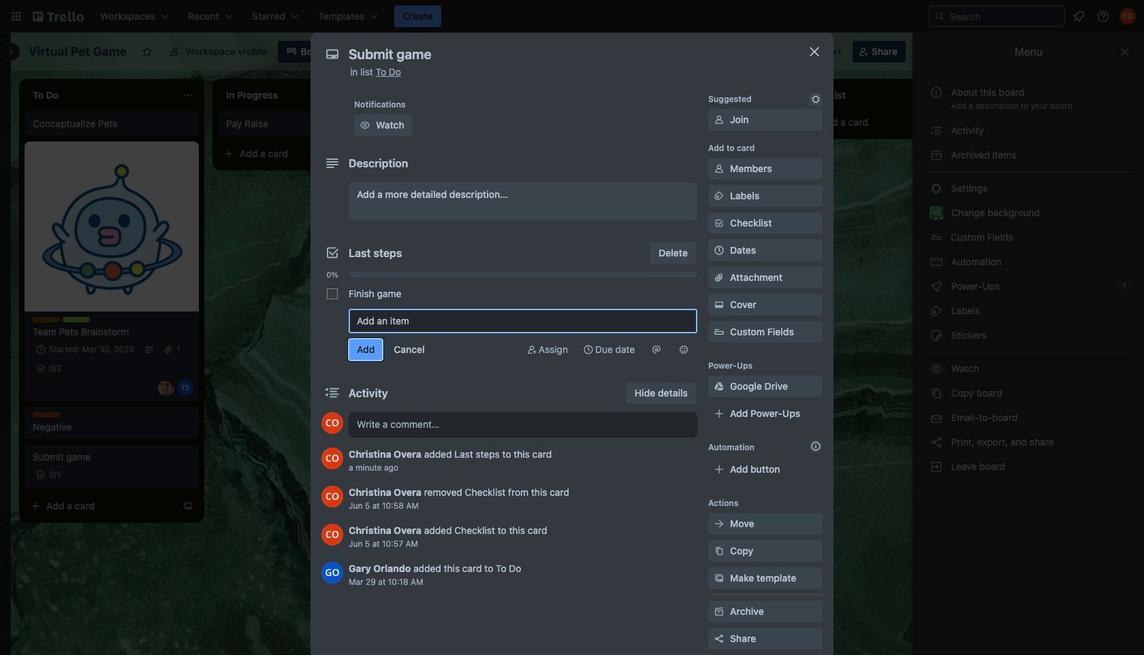 Task type: vqa. For each thing, say whether or not it's contained in the screenshot.
Cancel button
no



Task type: locate. For each thing, give the bounding box(es) containing it.
star or unstar board image
[[142, 46, 153, 57]]

color: bold lime, title: none image
[[703, 121, 730, 127]]

1 christina overa (christinaovera) image from the top
[[321, 448, 343, 470]]

2 vertical spatial create from template… image
[[183, 501, 193, 512]]

0 vertical spatial christina overa (christinaovera) image
[[321, 448, 343, 470]]

primary element
[[0, 0, 1144, 33]]

Board name text field
[[22, 41, 134, 63]]

1 vertical spatial christina overa (christinaovera) image
[[321, 486, 343, 508]]

sm image
[[809, 93, 823, 106], [930, 124, 943, 138], [930, 182, 943, 195], [712, 189, 726, 203], [930, 280, 943, 294], [525, 343, 539, 357], [582, 343, 595, 357], [650, 343, 663, 357], [677, 343, 691, 357], [930, 362, 943, 376], [930, 436, 943, 450], [930, 460, 943, 474], [712, 545, 726, 558], [712, 572, 726, 586], [712, 605, 726, 619]]

ben nelson (bennelson96) image
[[756, 42, 775, 61]]

None checkbox
[[327, 289, 338, 300]]

1 horizontal spatial create from template… image
[[376, 148, 387, 159]]

None text field
[[342, 42, 791, 67]]

0 vertical spatial create from template… image
[[376, 148, 387, 159]]

color: yellow, title: none image
[[33, 317, 60, 323]]

gary orlando (garyorlando) image
[[774, 42, 793, 61]]

christina overa (christinaovera) image
[[321, 448, 343, 470], [321, 486, 343, 508]]

christina overa (christinaovera) image
[[1120, 8, 1136, 25], [738, 42, 757, 61], [321, 413, 343, 435], [321, 524, 343, 546]]

james peterson (jamespeterson93) image
[[158, 380, 174, 396]]

jeremy miller (jeremymiller198) image
[[809, 42, 828, 61]]

0 horizontal spatial create from template… image
[[183, 501, 193, 512]]

customize views image
[[342, 45, 356, 59]]

2 horizontal spatial create from template… image
[[569, 178, 580, 189]]

create from template… image
[[763, 286, 774, 297]]

None submit
[[349, 339, 383, 361]]

Search field
[[945, 7, 1065, 26]]

2 christina overa (christinaovera) image from the top
[[321, 486, 343, 508]]

create from template… image
[[376, 148, 387, 159], [569, 178, 580, 189], [183, 501, 193, 512]]

james peterson (jamespeterson93) image
[[791, 42, 810, 61]]

color: orange, title: none image
[[33, 413, 60, 418]]

1 vertical spatial create from template… image
[[569, 178, 580, 189]]

close dialog image
[[806, 44, 823, 60]]

sm image
[[712, 113, 726, 127], [358, 119, 372, 132], [930, 148, 943, 162], [712, 162, 726, 176], [930, 255, 943, 269], [712, 298, 726, 312], [930, 304, 943, 318], [930, 329, 943, 343], [712, 380, 726, 394], [930, 387, 943, 400], [712, 518, 726, 531]]



Task type: describe. For each thing, give the bounding box(es) containing it.
tara schultz (taraschultz7) image
[[177, 380, 193, 396]]

Write a comment text field
[[349, 413, 697, 437]]

Add an item text field
[[349, 309, 697, 334]]

0 notifications image
[[1071, 8, 1087, 25]]

search image
[[934, 11, 945, 22]]

open information menu image
[[1097, 10, 1110, 23]]

gary orlando (garyorlando) image
[[321, 563, 343, 584]]

color: bold lime, title: "team task" element
[[63, 317, 90, 323]]



